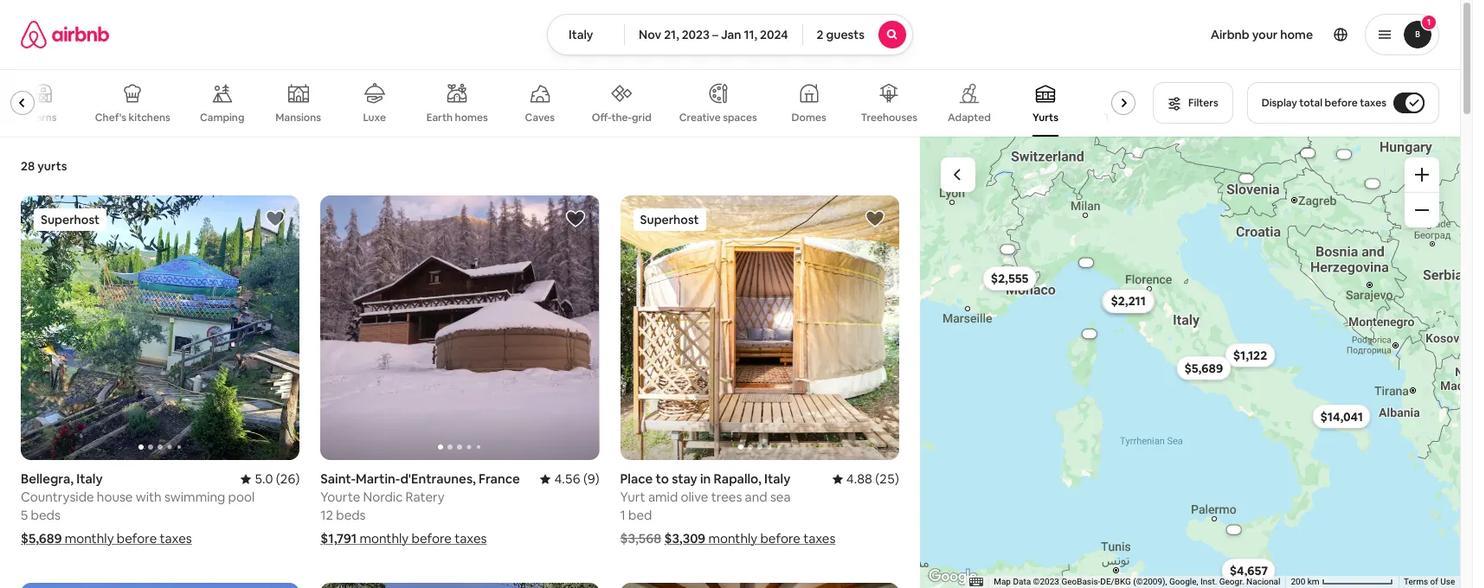 Task type: describe. For each thing, give the bounding box(es) containing it.
countryside
[[21, 489, 94, 506]]

stay
[[672, 471, 697, 487]]

1 inside place to stay in rapallo, italy yurt amid olive trees and sea 1 bed $3,568 $3,309 monthly before taxes
[[620, 507, 626, 524]]

airbnb your home
[[1211, 27, 1313, 42]]

©2023
[[1033, 577, 1059, 587]]

(25)
[[875, 471, 899, 487]]

before inside place to stay in rapallo, italy yurt amid olive trees and sea 1 bed $3,568 $3,309 monthly before taxes
[[760, 531, 801, 547]]

trees
[[711, 489, 742, 506]]

$1,122
[[1233, 348, 1267, 363]]

kitchens
[[129, 111, 170, 125]]

before right the total
[[1325, 96, 1358, 110]]

display total before taxes
[[1262, 96, 1387, 110]]

$1,806
[[1109, 294, 1147, 309]]

airbnb
[[1211, 27, 1250, 42]]

profile element
[[934, 0, 1439, 69]]

5.0 (26)
[[255, 471, 300, 487]]

5.0
[[255, 471, 273, 487]]

$2,211
[[1111, 294, 1146, 309]]

12
[[320, 507, 333, 524]]

4.88
[[846, 471, 872, 487]]

olive
[[681, 489, 708, 506]]

nov 21, 2023 – jan 11, 2024 button
[[624, 14, 803, 55]]

200 km button
[[1286, 576, 1399, 589]]

nov 21, 2023 – jan 11, 2024
[[639, 27, 788, 42]]

earth homes
[[426, 111, 488, 125]]

2
[[817, 27, 824, 42]]

amid
[[648, 489, 678, 506]]

google,
[[1169, 577, 1198, 587]]

jan
[[721, 27, 741, 42]]

taxes inside bellegra, italy countryside house with swimming pool 5 beds $5,689 monthly before taxes
[[160, 531, 192, 547]]

italy inside button
[[569, 27, 593, 42]]

$1,791
[[320, 531, 357, 547]]

$14,041 button
[[1313, 405, 1371, 429]]

group for bellegra, italy countryside house with swimming pool 5 beds $5,689 monthly before taxes
[[21, 196, 300, 461]]

ratery
[[406, 489, 445, 506]]

(©2009),
[[1133, 577, 1167, 587]]

4.56 out of 5 average rating,  9 reviews image
[[540, 471, 599, 487]]

bellegra,
[[21, 471, 74, 487]]

adapted
[[948, 111, 991, 125]]

towers
[[1104, 111, 1139, 125]]

200 km
[[1291, 577, 1322, 587]]

nordic
[[363, 489, 403, 506]]

keyboard shortcuts image
[[969, 579, 983, 587]]

group for saint-martin-d'entraunes, france yourte nordic ratery 12 beds $1,791 monthly before taxes
[[320, 196, 599, 461]]

before inside bellegra, italy countryside house with swimming pool 5 beds $5,689 monthly before taxes
[[117, 531, 157, 547]]

total
[[1299, 96, 1323, 110]]

11,
[[744, 27, 757, 42]]

nacional
[[1246, 577, 1280, 587]]

4.88 out of 5 average rating,  25 reviews image
[[832, 471, 899, 487]]

france
[[479, 471, 520, 487]]

4.56 (9)
[[554, 471, 599, 487]]

camping
[[200, 111, 244, 125]]

taxes inside place to stay in rapallo, italy yurt amid olive trees and sea 1 bed $3,568 $3,309 monthly before taxes
[[803, 531, 836, 547]]

taxes inside saint-martin-d'entraunes, france yourte nordic ratery 12 beds $1,791 monthly before taxes
[[455, 531, 487, 547]]

1 button
[[1365, 14, 1439, 55]]

add to wishlist: place to stay in rapallo, italy image
[[865, 209, 885, 229]]

spaces
[[723, 111, 757, 125]]

of
[[1430, 577, 1438, 587]]

geogr.
[[1219, 577, 1244, 587]]

off-
[[592, 111, 611, 124]]

filters
[[1189, 96, 1218, 110]]

place
[[620, 471, 653, 487]]

to
[[656, 471, 669, 487]]

$5,689 button
[[1177, 356, 1231, 381]]

add to wishlist: bellegra, italy image
[[265, 209, 286, 229]]

–
[[712, 27, 718, 42]]

google map
showing 18 stays. region
[[920, 137, 1460, 589]]

italy button
[[547, 14, 625, 55]]

add to wishlist: saint-martin-d'entraunes, france image
[[565, 209, 586, 229]]

km
[[1307, 577, 1319, 587]]

d'entraunes,
[[400, 471, 476, 487]]

with
[[136, 489, 162, 506]]

yourte
[[320, 489, 360, 506]]

de/bkg
[[1100, 577, 1131, 587]]

display
[[1262, 96, 1297, 110]]

italy inside bellegra, italy countryside house with swimming pool 5 beds $5,689 monthly before taxes
[[76, 471, 103, 487]]

yurt
[[620, 489, 645, 506]]

sea
[[770, 489, 791, 506]]

off-the-grid
[[592, 111, 652, 124]]

your
[[1252, 27, 1278, 42]]

swimming
[[164, 489, 225, 506]]

beds for 12 beds
[[336, 507, 366, 524]]

21,
[[664, 27, 679, 42]]

$3,309
[[664, 531, 706, 547]]

4.88 (25)
[[846, 471, 899, 487]]

data
[[1013, 577, 1031, 587]]



Task type: vqa. For each thing, say whether or not it's contained in the screenshot.
hosting resources link
no



Task type: locate. For each thing, give the bounding box(es) containing it.
yurts
[[37, 158, 67, 174]]

2 beds from the left
[[336, 507, 366, 524]]

earth
[[426, 111, 453, 125]]

house
[[97, 489, 133, 506]]

grid
[[632, 111, 652, 124]]

group for place to stay in rapallo, italy yurt amid olive trees and sea 1 bed $3,568 $3,309 monthly before taxes
[[620, 196, 899, 461]]

homes
[[455, 111, 488, 125]]

use
[[1440, 577, 1455, 587]]

0 horizontal spatial $5,689
[[21, 531, 62, 547]]

4.56
[[554, 471, 580, 487]]

1 vertical spatial 1
[[620, 507, 626, 524]]

rapallo,
[[714, 471, 762, 487]]

creative spaces
[[679, 111, 757, 125]]

0 horizontal spatial 1
[[620, 507, 626, 524]]

2023
[[682, 27, 710, 42]]

0 horizontal spatial monthly
[[65, 531, 114, 547]]

2 guests
[[817, 27, 865, 42]]

monthly down "nordic"
[[360, 531, 409, 547]]

saint-martin-d'entraunes, france yourte nordic ratery 12 beds $1,791 monthly before taxes
[[320, 471, 520, 547]]

beds down yourte on the left bottom of the page
[[336, 507, 366, 524]]

1
[[1427, 16, 1431, 28], [620, 507, 626, 524]]

before down with
[[117, 531, 157, 547]]

$5,689 left the $1,122
[[1184, 361, 1223, 376]]

$2,555
[[991, 271, 1029, 287]]

$4,657 button
[[1222, 559, 1276, 583]]

taxes down swimming
[[160, 531, 192, 547]]

$2,211 button
[[1103, 289, 1154, 314]]

google image
[[924, 566, 981, 589]]

beds inside bellegra, italy countryside house with swimming pool 5 beds $5,689 monthly before taxes
[[31, 507, 60, 524]]

monthly inside place to stay in rapallo, italy yurt amid olive trees and sea 1 bed $3,568 $3,309 monthly before taxes
[[708, 531, 758, 547]]

group
[[0, 69, 1146, 137], [21, 196, 300, 461], [320, 196, 599, 461], [620, 196, 899, 461]]

beds right 5
[[31, 507, 60, 524]]

5
[[21, 507, 28, 524]]

before down sea
[[760, 531, 801, 547]]

before down ratery
[[412, 531, 452, 547]]

0 vertical spatial $5,689
[[1184, 361, 1223, 376]]

none search field containing italy
[[547, 14, 913, 55]]

monthly inside saint-martin-d'entraunes, france yourte nordic ratery 12 beds $1,791 monthly before taxes
[[360, 531, 409, 547]]

zoom in image
[[1415, 168, 1429, 182]]

0 vertical spatial 1
[[1427, 16, 1431, 28]]

home
[[1280, 27, 1313, 42]]

2 horizontal spatial monthly
[[708, 531, 758, 547]]

$1,122 button
[[1225, 343, 1275, 368]]

the-
[[611, 111, 632, 124]]

1 beds from the left
[[31, 507, 60, 524]]

1 inside dropdown button
[[1427, 16, 1431, 28]]

$2,555 button
[[983, 267, 1036, 291]]

2024
[[760, 27, 788, 42]]

$5,689 inside bellegra, italy countryside house with swimming pool 5 beds $5,689 monthly before taxes
[[21, 531, 62, 547]]

saint-
[[320, 471, 356, 487]]

caves
[[525, 111, 555, 125]]

domes
[[792, 111, 826, 125]]

pool
[[228, 489, 255, 506]]

1 horizontal spatial $5,689
[[1184, 361, 1223, 376]]

italy left nov
[[569, 27, 593, 42]]

(9)
[[583, 471, 599, 487]]

taxes down france on the left bottom of the page
[[455, 531, 487, 547]]

group containing off-the-grid
[[0, 69, 1146, 137]]

zoom out image
[[1415, 203, 1429, 217]]

italy up house
[[76, 471, 103, 487]]

chef's
[[95, 111, 126, 125]]

bellegra, italy countryside house with swimming pool 5 beds $5,689 monthly before taxes
[[21, 471, 255, 547]]

None search field
[[547, 14, 913, 55]]

28
[[21, 158, 35, 174]]

beds for 5 beds
[[31, 507, 60, 524]]

beds
[[31, 507, 60, 524], [336, 507, 366, 524]]

beds inside saint-martin-d'entraunes, france yourte nordic ratery 12 beds $1,791 monthly before taxes
[[336, 507, 366, 524]]

inst.
[[1200, 577, 1217, 587]]

place to stay in rapallo, italy yurt amid olive trees and sea 1 bed $3,568 $3,309 monthly before taxes
[[620, 471, 836, 547]]

bed
[[628, 507, 652, 524]]

italy
[[569, 27, 593, 42], [76, 471, 103, 487], [764, 471, 791, 487]]

creative
[[679, 111, 721, 125]]

0 horizontal spatial italy
[[76, 471, 103, 487]]

2 monthly from the left
[[360, 531, 409, 547]]

monthly down house
[[65, 531, 114, 547]]

taxes right the total
[[1360, 96, 1387, 110]]

map
[[994, 577, 1011, 587]]

monthly down 'trees'
[[708, 531, 758, 547]]

monthly inside bellegra, italy countryside house with swimming pool 5 beds $5,689 monthly before taxes
[[65, 531, 114, 547]]

2 horizontal spatial italy
[[764, 471, 791, 487]]

0 horizontal spatial beds
[[31, 507, 60, 524]]

terms of use link
[[1404, 577, 1455, 587]]

monthly for 12 beds
[[360, 531, 409, 547]]

in
[[700, 471, 711, 487]]

treehouses
[[861, 111, 917, 125]]

chef's kitchens
[[95, 111, 170, 125]]

luxe
[[363, 111, 386, 125]]

martin-
[[356, 471, 400, 487]]

yurts
[[1033, 111, 1059, 125]]

before
[[1325, 96, 1358, 110], [117, 531, 157, 547], [412, 531, 452, 547], [760, 531, 801, 547]]

1 monthly from the left
[[65, 531, 114, 547]]

$5,689 down 5
[[21, 531, 62, 547]]

$5,689 inside '$5,689' button
[[1184, 361, 1223, 376]]

geobasis-
[[1061, 577, 1100, 587]]

filters button
[[1153, 82, 1233, 124]]

nov
[[639, 27, 661, 42]]

1 vertical spatial $5,689
[[21, 531, 62, 547]]

and
[[745, 489, 767, 506]]

28 yurts
[[21, 158, 67, 174]]

taxes down 4.88 out of 5 average rating,  25 reviews image
[[803, 531, 836, 547]]

italy inside place to stay in rapallo, italy yurt amid olive trees and sea 1 bed $3,568 $3,309 monthly before taxes
[[764, 471, 791, 487]]

$1,806 button
[[1102, 289, 1155, 314]]

5.0 out of 5 average rating,  26 reviews image
[[241, 471, 300, 487]]

1 horizontal spatial italy
[[569, 27, 593, 42]]

3 monthly from the left
[[708, 531, 758, 547]]

monthly for 5 beds
[[65, 531, 114, 547]]

map data ©2023 geobasis-de/bkg (©2009), google, inst. geogr. nacional
[[994, 577, 1280, 587]]

$14,041
[[1320, 409, 1363, 425]]

1 horizontal spatial 1
[[1427, 16, 1431, 28]]

terms of use
[[1404, 577, 1455, 587]]

1 horizontal spatial beds
[[336, 507, 366, 524]]

2 guests button
[[802, 14, 913, 55]]

airbnb your home link
[[1200, 16, 1323, 53]]

italy up sea
[[764, 471, 791, 487]]

mansions
[[276, 111, 321, 125]]

taxes
[[1360, 96, 1387, 110], [160, 531, 192, 547], [455, 531, 487, 547], [803, 531, 836, 547]]

1 horizontal spatial monthly
[[360, 531, 409, 547]]

before inside saint-martin-d'entraunes, france yourte nordic ratery 12 beds $1,791 monthly before taxes
[[412, 531, 452, 547]]

$3,568
[[620, 531, 661, 547]]

terms
[[1404, 577, 1428, 587]]



